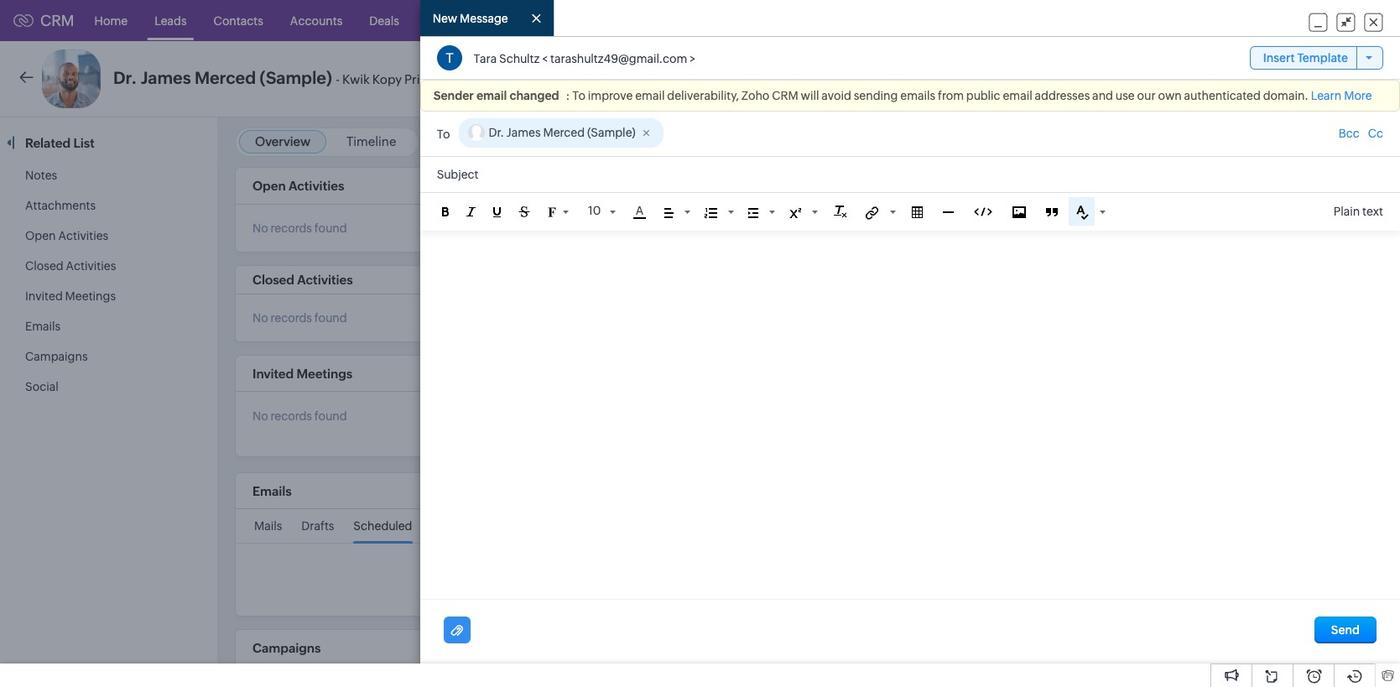 Task type: locate. For each thing, give the bounding box(es) containing it.
0 horizontal spatial merced
[[195, 68, 256, 87]]

open activities link
[[25, 229, 108, 243]]

changed
[[510, 89, 559, 103]]

0 vertical spatial :
[[566, 89, 570, 103]]

james down leads
[[141, 68, 191, 87]]

list image
[[705, 208, 718, 218]]

0 vertical spatial no
[[253, 222, 268, 235]]

related
[[25, 136, 71, 150]]

1 vertical spatial (sample)
[[587, 126, 636, 140]]

1 horizontal spatial invited
[[253, 367, 294, 381]]

open activities up closed activities link
[[25, 229, 108, 243]]

1 vertical spatial open activities
[[25, 229, 108, 243]]

social
[[25, 380, 59, 394]]

timeline link
[[347, 134, 396, 149]]

2 no from the top
[[253, 311, 268, 325]]

0 vertical spatial new
[[433, 12, 458, 25]]

1 vertical spatial invited meetings
[[253, 367, 353, 381]]

2 records from the top
[[271, 311, 312, 325]]

1 horizontal spatial crm
[[772, 89, 799, 103]]

0 vertical spatial open
[[253, 179, 286, 193]]

1 horizontal spatial new
[[1307, 179, 1331, 192]]

new left message
[[433, 12, 458, 25]]

email right sender
[[477, 89, 507, 103]]

send email
[[1097, 72, 1159, 86]]

zoho
[[742, 89, 770, 103]]

:
[[566, 89, 570, 103], [1318, 140, 1322, 153]]

0 vertical spatial campaigns link
[[670, 0, 759, 41]]

sender email changed : to improve email deliverability, zoho crm will avoid sending emails from public email addresses and use our own authenticated domain. learn more
[[434, 89, 1373, 103]]

last
[[1256, 140, 1277, 153]]

1 no from the top
[[253, 222, 268, 235]]

1 vertical spatial merced
[[543, 126, 585, 140]]

no
[[253, 222, 268, 235], [253, 311, 268, 325], [253, 410, 268, 423]]

1 vertical spatial found
[[315, 311, 347, 325]]

email right public
[[1003, 89, 1033, 103]]

1 vertical spatial records
[[271, 311, 312, 325]]

0 horizontal spatial send
[[1097, 72, 1126, 86]]

0 vertical spatial meetings
[[483, 14, 534, 27]]

invited meetings
[[25, 290, 116, 303], [253, 367, 353, 381]]

calls
[[560, 14, 587, 27]]

drafts
[[302, 520, 334, 533]]

1 horizontal spatial emails
[[253, 484, 292, 499]]

1 horizontal spatial open activities
[[253, 179, 344, 193]]

emails
[[25, 320, 61, 333], [253, 484, 292, 499]]

dr.
[[113, 68, 137, 87], [489, 126, 504, 140]]

Subject text field
[[420, 157, 1401, 192]]

1 horizontal spatial (sample)
[[587, 126, 636, 140]]

1 horizontal spatial merced
[[543, 126, 585, 140]]

1 horizontal spatial to
[[573, 89, 586, 103]]

0 vertical spatial emails
[[25, 320, 61, 333]]

0 vertical spatial dr.
[[113, 68, 137, 87]]

3 email from the left
[[1003, 89, 1033, 103]]

to down sender
[[437, 127, 450, 141]]

2 no records found from the top
[[253, 311, 347, 325]]

to
[[573, 89, 586, 103], [437, 127, 450, 141]]

12:21
[[1324, 140, 1349, 153]]

send button
[[1315, 617, 1377, 644]]

0 horizontal spatial meetings
[[65, 290, 116, 303]]

3 no records found from the top
[[253, 410, 347, 423]]

1 vertical spatial emails
[[253, 484, 292, 499]]

2 email from the left
[[635, 89, 665, 103]]

1 horizontal spatial james
[[507, 126, 541, 140]]

send
[[1097, 72, 1126, 86], [1332, 624, 1361, 637]]

0 vertical spatial crm
[[40, 12, 74, 29]]

open down attachments
[[25, 229, 56, 243]]

1 vertical spatial :
[[1318, 140, 1322, 153]]

0 vertical spatial open activities
[[253, 179, 344, 193]]

1 vertical spatial open
[[25, 229, 56, 243]]

1 no records found from the top
[[253, 222, 347, 235]]

3 records from the top
[[271, 410, 312, 423]]

1 vertical spatial invited
[[253, 367, 294, 381]]

james down "changed"
[[507, 126, 541, 140]]

pm
[[1351, 140, 1367, 153]]

0 horizontal spatial james
[[141, 68, 191, 87]]

emails down invited meetings link at the top
[[25, 320, 61, 333]]

create menu image
[[1147, 10, 1168, 31]]

profile image
[[1325, 7, 1352, 34]]

2 vertical spatial no
[[253, 410, 268, 423]]

campaigns
[[683, 14, 746, 27], [25, 350, 88, 363], [253, 641, 321, 655]]

found
[[315, 222, 347, 235], [315, 311, 347, 325], [315, 410, 347, 423]]

1 horizontal spatial dr.
[[489, 126, 504, 140]]

(sample) left -
[[260, 68, 332, 87]]

email
[[1128, 72, 1159, 86]]

0 horizontal spatial to
[[437, 127, 450, 141]]

campaigns link up deliverability,
[[670, 0, 759, 41]]

3 found from the top
[[315, 410, 347, 423]]

use
[[1116, 89, 1135, 103]]

1 horizontal spatial email
[[635, 89, 665, 103]]

1 vertical spatial campaigns
[[25, 350, 88, 363]]

1 vertical spatial send
[[1332, 624, 1361, 637]]

notes
[[25, 169, 57, 182]]

records for closed
[[271, 311, 312, 325]]

emails up mails
[[253, 484, 292, 499]]

0 vertical spatial send
[[1097, 72, 1126, 86]]

2 horizontal spatial email
[[1003, 89, 1033, 103]]

open activities down overview link
[[253, 179, 344, 193]]

0 vertical spatial found
[[315, 222, 347, 235]]

2 vertical spatial no records found
[[253, 410, 347, 423]]

activities
[[289, 179, 344, 193], [58, 229, 108, 243], [66, 259, 116, 273], [297, 273, 353, 287]]

10
[[588, 204, 601, 218]]

1 vertical spatial dr.
[[489, 126, 504, 140]]

meetings
[[483, 14, 534, 27], [65, 290, 116, 303], [297, 367, 353, 381]]

1 vertical spatial no records found
[[253, 311, 347, 325]]

2 vertical spatial found
[[315, 410, 347, 423]]

email
[[477, 89, 507, 103], [635, 89, 665, 103], [1003, 89, 1033, 103]]

no records found for activities
[[253, 311, 347, 325]]

overview
[[255, 134, 311, 149]]

mails
[[254, 520, 282, 533]]

0 vertical spatial no records found
[[253, 222, 347, 235]]

found for closed activities
[[315, 311, 347, 325]]

open
[[253, 179, 286, 193], [25, 229, 56, 243]]

attachments link
[[25, 199, 96, 212]]

campaigns link
[[670, 0, 759, 41], [25, 350, 88, 363]]

dr. james merced (sample) - kwik kopy printing
[[113, 68, 451, 87]]

from
[[938, 89, 964, 103]]

0 horizontal spatial invited meetings
[[25, 290, 116, 303]]

learn
[[1312, 89, 1342, 103]]

: left the 12:21
[[1318, 140, 1322, 153]]

timeline
[[347, 134, 396, 149]]

home
[[95, 14, 128, 27]]

overview link
[[255, 134, 311, 149]]

send email button
[[1080, 65, 1175, 92]]

10 link
[[586, 202, 616, 220]]

will
[[801, 89, 820, 103]]

1 horizontal spatial campaigns
[[253, 641, 321, 655]]

0 horizontal spatial email
[[477, 89, 507, 103]]

home link
[[81, 0, 141, 41]]

0 horizontal spatial (sample)
[[260, 68, 332, 87]]

template
[[1298, 51, 1349, 65]]

crm left will
[[772, 89, 799, 103]]

learn more link
[[1312, 89, 1373, 103]]

0 horizontal spatial new
[[433, 12, 458, 25]]

1 horizontal spatial open
[[253, 179, 286, 193]]

reports
[[614, 14, 657, 27]]

invited
[[25, 290, 63, 303], [253, 367, 294, 381]]

(sample)
[[260, 68, 332, 87], [587, 126, 636, 140]]

deals
[[370, 14, 399, 27]]

0 vertical spatial (sample)
[[260, 68, 332, 87]]

new
[[433, 12, 458, 25], [1307, 179, 1331, 192]]

printing
[[405, 72, 451, 86]]

0 vertical spatial invited
[[25, 290, 63, 303]]

merced down "changed"
[[543, 126, 585, 140]]

reports link
[[600, 0, 670, 41]]

accounts link
[[277, 0, 356, 41]]

3 no from the top
[[253, 410, 268, 423]]

: right "changed"
[[566, 89, 570, 103]]

1 vertical spatial campaigns link
[[25, 350, 88, 363]]

1 horizontal spatial send
[[1332, 624, 1361, 637]]

2 vertical spatial records
[[271, 410, 312, 423]]

0 horizontal spatial dr.
[[113, 68, 137, 87]]

1 records from the top
[[271, 222, 312, 235]]

0 vertical spatial james
[[141, 68, 191, 87]]

closed activities link
[[25, 259, 116, 273]]

campaigns link down emails link
[[25, 350, 88, 363]]

1 email from the left
[[477, 89, 507, 103]]

0 vertical spatial merced
[[195, 68, 256, 87]]

1 horizontal spatial :
[[1318, 140, 1322, 153]]

0 vertical spatial to
[[573, 89, 586, 103]]

0 vertical spatial invited meetings
[[25, 290, 116, 303]]

0 vertical spatial campaigns
[[683, 14, 746, 27]]

found for invited meetings
[[315, 410, 347, 423]]

documents
[[773, 14, 836, 27]]

edit button
[[1269, 65, 1325, 92]]

contacts
[[214, 14, 263, 27]]

0 horizontal spatial open
[[25, 229, 56, 243]]

email right the improve
[[635, 89, 665, 103]]

accounts
[[290, 14, 343, 27]]

merced down contacts
[[195, 68, 256, 87]]

2 vertical spatial campaigns
[[253, 641, 321, 655]]

1 found from the top
[[315, 222, 347, 235]]

1 vertical spatial james
[[507, 126, 541, 140]]

2 found from the top
[[315, 311, 347, 325]]

(sample) down the improve
[[587, 126, 636, 140]]

plain text
[[1334, 205, 1384, 219]]

1 vertical spatial to
[[437, 127, 450, 141]]

merced for dr. james merced (sample) - kwik kopy printing
[[195, 68, 256, 87]]

open down overview link
[[253, 179, 286, 193]]

1 vertical spatial no
[[253, 311, 268, 325]]

crm left home
[[40, 12, 74, 29]]

to left the improve
[[573, 89, 586, 103]]

0 horizontal spatial campaigns link
[[25, 350, 88, 363]]

merced
[[195, 68, 256, 87], [543, 126, 585, 140]]

0 vertical spatial records
[[271, 222, 312, 235]]

closed activities
[[25, 259, 116, 273], [253, 273, 353, 287]]

new right add
[[1307, 179, 1331, 192]]

2 vertical spatial meetings
[[297, 367, 353, 381]]

merced for dr. james merced (sample)
[[543, 126, 585, 140]]



Task type: describe. For each thing, give the bounding box(es) containing it.
insert template button
[[1250, 46, 1384, 70]]

deliverability,
[[667, 89, 739, 103]]

0 horizontal spatial open activities
[[25, 229, 108, 243]]

records for invited
[[271, 410, 312, 423]]

domain.
[[1264, 89, 1309, 103]]

1 vertical spatial crm
[[772, 89, 799, 103]]

calendar image
[[1223, 14, 1237, 27]]

1 horizontal spatial campaigns link
[[670, 0, 759, 41]]

insert
[[1264, 51, 1296, 65]]

tasks
[[426, 14, 456, 27]]

send for send
[[1332, 624, 1361, 637]]

meetings link
[[469, 0, 547, 41]]

edit
[[1287, 72, 1308, 86]]

cc
[[1369, 127, 1384, 140]]

social link
[[25, 380, 59, 394]]

text
[[1363, 205, 1384, 219]]

script image
[[790, 208, 802, 218]]

dr. for dr. james merced (sample)
[[489, 126, 504, 140]]

tasks link
[[413, 0, 469, 41]]

last update : 12:21 pm
[[1256, 140, 1367, 153]]

-
[[336, 72, 340, 86]]

dr. james merced (sample)
[[489, 126, 636, 140]]

1 horizontal spatial invited meetings
[[253, 367, 353, 381]]

plain
[[1334, 205, 1361, 219]]

create menu element
[[1137, 0, 1178, 41]]

contacts link
[[200, 0, 277, 41]]

authenticated
[[1185, 89, 1261, 103]]

emails
[[901, 89, 936, 103]]

attachments
[[25, 199, 96, 212]]

leads link
[[141, 0, 200, 41]]

kopy
[[373, 72, 402, 86]]

1 horizontal spatial closed activities
[[253, 273, 353, 287]]

new message
[[433, 12, 508, 25]]

indent image
[[749, 208, 759, 218]]

no records found for meetings
[[253, 410, 347, 423]]

addresses
[[1035, 89, 1090, 103]]

0 horizontal spatial emails
[[25, 320, 61, 333]]

list
[[73, 136, 95, 150]]

insert template
[[1264, 51, 1349, 65]]

search element
[[1178, 0, 1213, 41]]

1 horizontal spatial meetings
[[297, 367, 353, 381]]

james for dr. james merced (sample)
[[507, 126, 541, 140]]

1 horizontal spatial closed
[[253, 273, 295, 287]]

our
[[1138, 89, 1156, 103]]

a link
[[633, 204, 647, 219]]

send for send email
[[1097, 72, 1126, 86]]

notes link
[[25, 169, 57, 182]]

leads
[[155, 14, 187, 27]]

invited meetings link
[[25, 290, 116, 303]]

0 horizontal spatial closed
[[25, 259, 64, 273]]

dr. for dr. james merced (sample) - kwik kopy printing
[[113, 68, 137, 87]]

emails link
[[25, 320, 61, 333]]

calls link
[[547, 0, 600, 41]]

0 horizontal spatial invited
[[25, 290, 63, 303]]

own
[[1159, 89, 1182, 103]]

search image
[[1188, 13, 1203, 28]]

1 vertical spatial meetings
[[65, 290, 116, 303]]

improve
[[588, 89, 633, 103]]

james for dr. james merced (sample) - kwik kopy printing
[[141, 68, 191, 87]]

documents link
[[759, 0, 850, 41]]

0 horizontal spatial campaigns
[[25, 350, 88, 363]]

profile element
[[1315, 0, 1362, 41]]

0 horizontal spatial :
[[566, 89, 570, 103]]

2 horizontal spatial meetings
[[483, 14, 534, 27]]

upgrade
[[1062, 21, 1110, 33]]

message
[[460, 12, 508, 25]]

links image
[[866, 206, 880, 220]]

more
[[1345, 89, 1373, 103]]

add
[[1282, 179, 1304, 192]]

2 horizontal spatial campaigns
[[683, 14, 746, 27]]

convert
[[1200, 72, 1245, 86]]

sender
[[434, 89, 474, 103]]

sending
[[854, 89, 898, 103]]

0 horizontal spatial crm
[[40, 12, 74, 29]]

deals link
[[356, 0, 413, 41]]

no for invited
[[253, 410, 268, 423]]

a
[[636, 204, 644, 218]]

public
[[967, 89, 1001, 103]]

scheduled
[[354, 520, 413, 533]]

convert button
[[1182, 65, 1262, 92]]

kwik
[[342, 72, 370, 86]]

update
[[1279, 140, 1316, 153]]

1 vertical spatial new
[[1307, 179, 1331, 192]]

(sample) for dr. james merced (sample) - kwik kopy printing
[[260, 68, 332, 87]]

add new
[[1282, 179, 1331, 192]]

alignment image
[[665, 208, 674, 218]]

crm link
[[13, 12, 74, 29]]

related list
[[25, 136, 97, 150]]

spell check image
[[1077, 206, 1090, 220]]

avoid
[[822, 89, 852, 103]]

(sample) for dr. james merced (sample)
[[587, 126, 636, 140]]

and
[[1093, 89, 1114, 103]]

no for closed
[[253, 311, 268, 325]]

bcc
[[1339, 127, 1360, 140]]

0 horizontal spatial closed activities
[[25, 259, 116, 273]]



Task type: vqa. For each thing, say whether or not it's contained in the screenshot.
the top Lead Name
no



